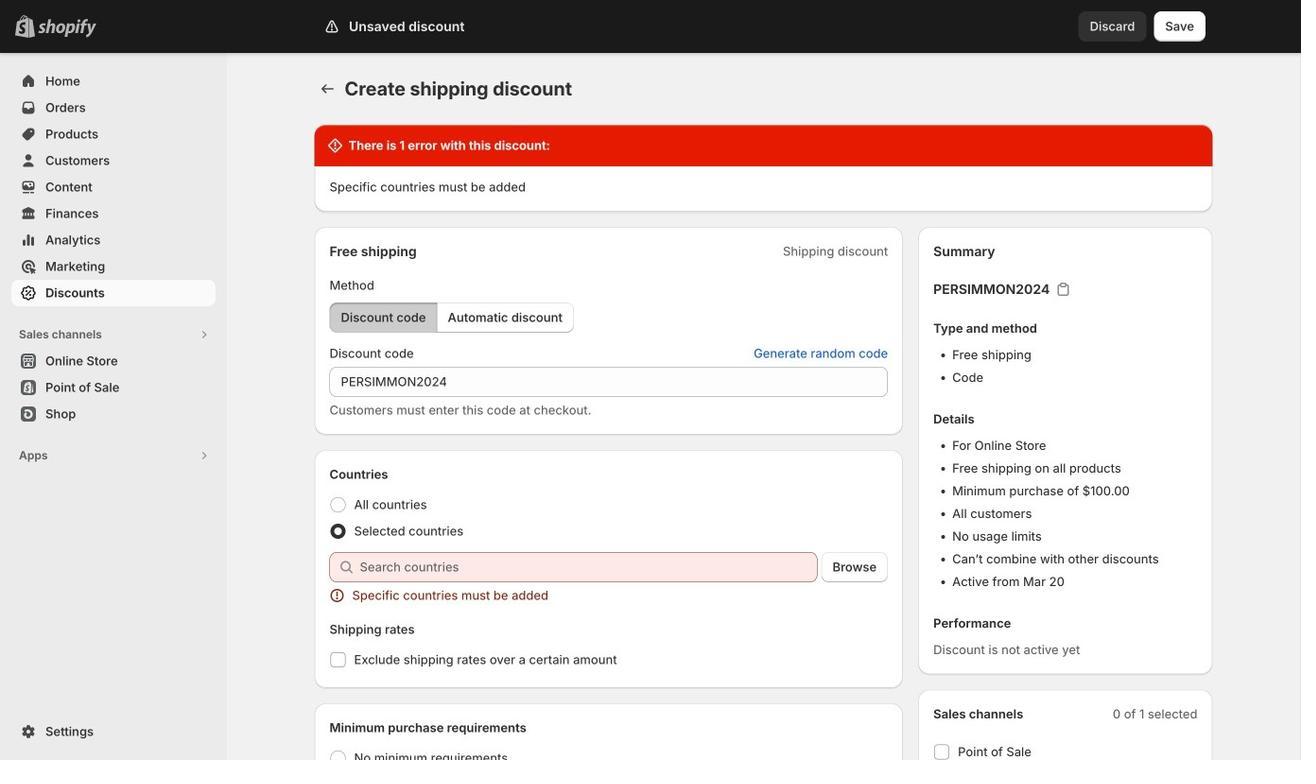 Task type: vqa. For each thing, say whether or not it's contained in the screenshot.
Content link
no



Task type: locate. For each thing, give the bounding box(es) containing it.
None text field
[[330, 367, 888, 397]]



Task type: describe. For each thing, give the bounding box(es) containing it.
shopify image
[[38, 19, 96, 38]]

Search countries text field
[[360, 552, 817, 582]]



